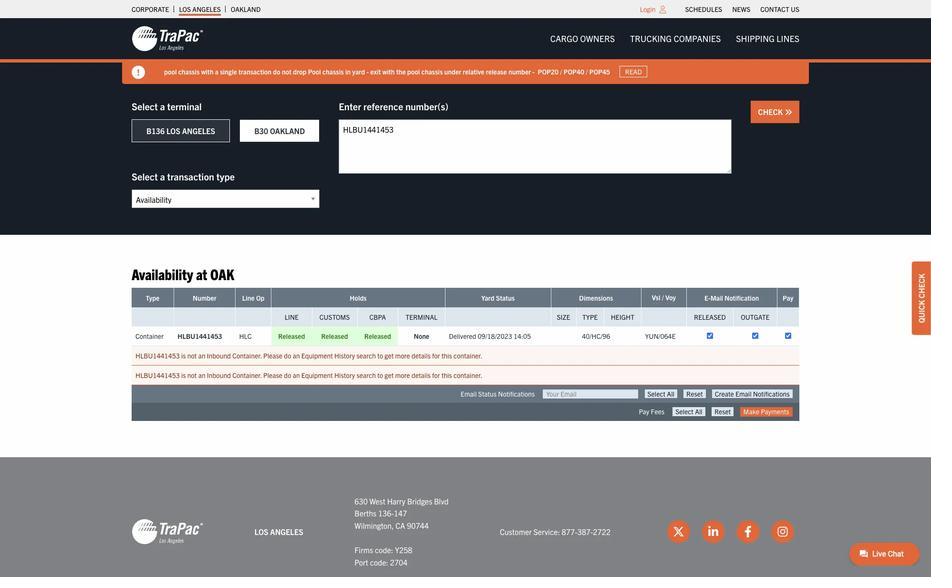 Task type: describe. For each thing, give the bounding box(es) containing it.
corporate
[[132, 5, 169, 13]]

check inside check "button"
[[759, 107, 785, 116]]

2 horizontal spatial /
[[662, 293, 664, 302]]

number
[[193, 294, 217, 302]]

2 search from the top
[[357, 371, 376, 380]]

1 search from the top
[[357, 352, 376, 360]]

trucking
[[631, 33, 672, 44]]

147
[[394, 508, 407, 518]]

387-
[[578, 527, 594, 536]]

pool
[[308, 67, 321, 76]]

released down customs
[[322, 332, 348, 341]]

make
[[744, 407, 760, 416]]

b30 oakland
[[255, 126, 305, 136]]

hlc
[[239, 332, 252, 341]]

firms code:  y258 port code:  2704
[[355, 545, 413, 567]]

2 more from the top
[[395, 371, 410, 380]]

angeles inside "link"
[[193, 5, 221, 13]]

shipping lines
[[737, 33, 800, 44]]

2 to from the top
[[378, 371, 383, 380]]

contact us
[[761, 5, 800, 13]]

height
[[611, 313, 635, 321]]

1 please from the top
[[264, 352, 283, 360]]

0 vertical spatial oakland
[[231, 5, 261, 13]]

relative
[[463, 67, 485, 76]]

west
[[370, 496, 386, 506]]

1 vertical spatial hlbu1441453
[[136, 352, 180, 360]]

yard status
[[482, 294, 515, 302]]

shipping lines link
[[729, 29, 808, 48]]

40/hc/96
[[582, 332, 611, 341]]

0 vertical spatial do
[[273, 67, 281, 76]]

0 vertical spatial a
[[215, 67, 219, 76]]

1 horizontal spatial transaction
[[239, 67, 272, 76]]

2 - from the left
[[533, 67, 535, 76]]

customer
[[500, 527, 532, 536]]

news link
[[733, 2, 751, 16]]

1 get from the top
[[385, 352, 394, 360]]

cbpa
[[370, 313, 386, 321]]

0 vertical spatial solid image
[[132, 66, 145, 79]]

ca
[[396, 521, 405, 530]]

availability at oak
[[132, 264, 234, 283]]

customer service: 877-387-2722
[[500, 527, 611, 536]]

2704
[[390, 557, 408, 567]]

1 this from the top
[[442, 352, 452, 360]]

container
[[136, 332, 164, 341]]

companies
[[674, 33, 721, 44]]

1 vertical spatial code:
[[370, 557, 389, 567]]

us
[[791, 5, 800, 13]]

b136
[[147, 126, 165, 136]]

2 container. from the top
[[233, 371, 262, 380]]

solid image inside check "button"
[[785, 108, 793, 116]]

1 container. from the top
[[233, 352, 262, 360]]

los angeles image for footer containing 630 west harry bridges blvd
[[132, 519, 203, 545]]

drop
[[293, 67, 307, 76]]

schedules
[[686, 5, 723, 13]]

los angeles image for banner containing cargo owners
[[132, 25, 203, 52]]

single
[[220, 67, 237, 76]]

released right hlc
[[278, 332, 305, 341]]

yard
[[482, 294, 495, 302]]

shipping
[[737, 33, 775, 44]]

notifications
[[498, 390, 535, 398]]

pop45
[[590, 67, 611, 76]]

the
[[397, 67, 406, 76]]

notification
[[725, 294, 760, 302]]

release
[[486, 67, 507, 76]]

schedules link
[[686, 2, 723, 16]]

2 is from the top
[[181, 371, 186, 380]]

cargo
[[551, 33, 579, 44]]

select for select a terminal
[[132, 100, 158, 112]]

terminal
[[167, 100, 202, 112]]

availability
[[132, 264, 193, 283]]

1 chassis from the left
[[178, 67, 200, 76]]

2 please from the top
[[264, 371, 283, 380]]

1 with from the left
[[201, 67, 214, 76]]

2 equipment from the top
[[302, 371, 333, 380]]

2 vertical spatial not
[[188, 371, 197, 380]]

login
[[640, 5, 656, 13]]

status for email
[[479, 390, 497, 398]]

vsl / voy
[[652, 293, 676, 302]]

number
[[509, 67, 531, 76]]

0 vertical spatial hlbu1441453
[[178, 332, 222, 341]]

2 with from the left
[[383, 67, 395, 76]]

make payments
[[744, 407, 790, 416]]

delivered 09/18/2023 14:05
[[449, 332, 531, 341]]

corporate link
[[132, 2, 169, 16]]

630 west harry bridges blvd berths 136-147 wilmington, ca 90744
[[355, 496, 449, 530]]

lines
[[777, 33, 800, 44]]

berths
[[355, 508, 377, 518]]

2 history from the top
[[335, 371, 355, 380]]

1 more from the top
[[395, 352, 410, 360]]

1 vertical spatial los
[[167, 126, 180, 136]]

pool chassis with a single transaction  do not drop pool chassis in yard -  exit with the pool chassis under relative release number -  pop20 / pop40 / pop45
[[164, 67, 611, 76]]

1 details from the top
[[412, 352, 431, 360]]

in
[[346, 67, 351, 76]]

port
[[355, 557, 369, 567]]

reference
[[364, 100, 404, 112]]

quick
[[917, 300, 927, 323]]

released down cbpa
[[365, 332, 391, 341]]

1 history from the top
[[335, 352, 355, 360]]

enter reference number(s)
[[339, 100, 449, 112]]

released down e-
[[695, 313, 726, 321]]

1 - from the left
[[367, 67, 369, 76]]

a for transaction
[[160, 170, 165, 182]]

mail
[[711, 294, 724, 302]]

firms
[[355, 545, 373, 555]]

fees
[[651, 407, 665, 416]]

2 this from the top
[[442, 371, 452, 380]]

quick check
[[917, 273, 927, 323]]

2722
[[593, 527, 611, 536]]

b30
[[255, 126, 268, 136]]

yun/064e
[[646, 332, 676, 341]]

cargo owners link
[[543, 29, 623, 48]]



Task type: vqa. For each thing, say whether or not it's contained in the screenshot.
2nd the Container. from the top of the page
yes



Task type: locate. For each thing, give the bounding box(es) containing it.
Enter reference number(s) text field
[[339, 119, 732, 174]]

status for yard
[[496, 294, 515, 302]]

enter
[[339, 100, 361, 112]]

1 for from the top
[[432, 352, 440, 360]]

0 vertical spatial type
[[146, 294, 160, 302]]

1 horizontal spatial line
[[285, 313, 299, 321]]

code:
[[375, 545, 393, 555], [370, 557, 389, 567]]

1 vertical spatial solid image
[[785, 108, 793, 116]]

size
[[557, 313, 571, 321]]

menu bar down light icon in the top of the page
[[543, 29, 808, 48]]

los angeles image
[[132, 25, 203, 52], [132, 519, 203, 545]]

0 horizontal spatial chassis
[[178, 67, 200, 76]]

1 vertical spatial container.
[[233, 371, 262, 380]]

type
[[217, 170, 235, 182]]

chassis left the under
[[422, 67, 443, 76]]

1 vertical spatial to
[[378, 371, 383, 380]]

1 los angeles image from the top
[[132, 25, 203, 52]]

1 vertical spatial hlbu1441453 is not an inbound container. please do an equipment history search to get more details for this container.
[[136, 371, 483, 380]]

container. up email
[[454, 371, 483, 380]]

1 vertical spatial select
[[132, 170, 158, 182]]

type down dimensions on the right bottom of page
[[583, 313, 598, 321]]

0 vertical spatial status
[[496, 294, 515, 302]]

1 vertical spatial details
[[412, 371, 431, 380]]

Your Email email field
[[543, 390, 639, 399]]

1 vertical spatial do
[[284, 352, 291, 360]]

check inside quick check link
[[917, 273, 927, 298]]

1 horizontal spatial -
[[533, 67, 535, 76]]

select
[[132, 100, 158, 112], [132, 170, 158, 182]]

light image
[[660, 6, 667, 13]]

code: up 2704
[[375, 545, 393, 555]]

op
[[256, 294, 265, 302]]

los angeles image inside footer
[[132, 519, 203, 545]]

a left terminal
[[160, 100, 165, 112]]

1 horizontal spatial chassis
[[323, 67, 344, 76]]

owners
[[581, 33, 615, 44]]

pay left fees
[[639, 407, 650, 416]]

footer
[[0, 457, 932, 577]]

0 horizontal spatial check
[[759, 107, 785, 116]]

with
[[201, 67, 214, 76], [383, 67, 395, 76]]

1 select from the top
[[132, 100, 158, 112]]

footer containing 630 west harry bridges blvd
[[0, 457, 932, 577]]

harry
[[387, 496, 406, 506]]

1 vertical spatial line
[[285, 313, 299, 321]]

status
[[496, 294, 515, 302], [479, 390, 497, 398]]

0 horizontal spatial with
[[201, 67, 214, 76]]

oakland right los angeles "link"
[[231, 5, 261, 13]]

0 horizontal spatial solid image
[[132, 66, 145, 79]]

container.
[[454, 352, 483, 360], [454, 371, 483, 380]]

pay for pay
[[783, 294, 794, 302]]

1 horizontal spatial type
[[583, 313, 598, 321]]

0 vertical spatial this
[[442, 352, 452, 360]]

1 vertical spatial equipment
[[302, 371, 333, 380]]

2 details from the top
[[412, 371, 431, 380]]

line
[[242, 294, 255, 302], [285, 313, 299, 321]]

0 vertical spatial not
[[282, 67, 292, 76]]

/ right vsl
[[662, 293, 664, 302]]

blvd
[[434, 496, 449, 506]]

1 horizontal spatial los angeles
[[255, 527, 303, 536]]

news
[[733, 5, 751, 13]]

quick check link
[[913, 261, 932, 335]]

select a transaction type
[[132, 170, 235, 182]]

09/18/2023
[[478, 332, 513, 341]]

read link
[[620, 66, 648, 77]]

los angeles inside footer
[[255, 527, 303, 536]]

get
[[385, 352, 394, 360], [385, 371, 394, 380]]

line left 'op'
[[242, 294, 255, 302]]

0 vertical spatial los angeles
[[179, 5, 221, 13]]

2 los angeles image from the top
[[132, 519, 203, 545]]

2 hlbu1441453 is not an inbound container. please do an equipment history search to get more details for this container. from the top
[[136, 371, 483, 380]]

1 vertical spatial a
[[160, 100, 165, 112]]

0 vertical spatial details
[[412, 352, 431, 360]]

los angeles image inside banner
[[132, 25, 203, 52]]

login link
[[640, 5, 656, 13]]

yard
[[352, 67, 365, 76]]

more
[[395, 352, 410, 360], [395, 371, 410, 380]]

0 horizontal spatial -
[[367, 67, 369, 76]]

0 horizontal spatial pool
[[164, 67, 177, 76]]

holds
[[350, 294, 367, 302]]

1 vertical spatial search
[[357, 371, 376, 380]]

1 pool from the left
[[164, 67, 177, 76]]

wilmington,
[[355, 521, 394, 530]]

1 is from the top
[[181, 352, 186, 360]]

1 vertical spatial type
[[583, 313, 598, 321]]

0 horizontal spatial los angeles
[[179, 5, 221, 13]]

a for terminal
[[160, 100, 165, 112]]

banner
[[0, 18, 932, 84]]

with left single
[[201, 67, 214, 76]]

0 horizontal spatial oakland
[[231, 5, 261, 13]]

type down availability
[[146, 294, 160, 302]]

select a terminal
[[132, 100, 202, 112]]

terminal
[[406, 313, 438, 321]]

0 vertical spatial hlbu1441453 is not an inbound container. please do an equipment history search to get more details for this container.
[[136, 352, 483, 360]]

payments
[[761, 407, 790, 416]]

menu bar up shipping
[[681, 2, 805, 16]]

1 horizontal spatial pay
[[783, 294, 794, 302]]

this
[[442, 352, 452, 360], [442, 371, 452, 380]]

1 horizontal spatial /
[[586, 67, 588, 76]]

0 vertical spatial equipment
[[302, 352, 333, 360]]

0 horizontal spatial /
[[561, 67, 562, 76]]

exit
[[371, 67, 381, 76]]

container.
[[233, 352, 262, 360], [233, 371, 262, 380]]

pool right the the
[[408, 67, 420, 76]]

1 vertical spatial this
[[442, 371, 452, 380]]

read
[[626, 67, 642, 76]]

1 vertical spatial check
[[917, 273, 927, 298]]

0 vertical spatial get
[[385, 352, 394, 360]]

0 vertical spatial is
[[181, 352, 186, 360]]

0 vertical spatial history
[[335, 352, 355, 360]]

/ left pop45
[[586, 67, 588, 76]]

line left customs
[[285, 313, 299, 321]]

select down b136
[[132, 170, 158, 182]]

0 vertical spatial more
[[395, 352, 410, 360]]

menu bar containing cargo owners
[[543, 29, 808, 48]]

2 vertical spatial hlbu1441453
[[136, 371, 180, 380]]

please
[[264, 352, 283, 360], [264, 371, 283, 380]]

2 inbound from the top
[[207, 371, 231, 380]]

1 horizontal spatial oakland
[[270, 126, 305, 136]]

delivered
[[449, 332, 477, 341]]

angeles inside footer
[[270, 527, 303, 536]]

container. down delivered on the bottom of the page
[[454, 352, 483, 360]]

0 vertical spatial please
[[264, 352, 283, 360]]

0 vertical spatial los
[[179, 5, 191, 13]]

inbound
[[207, 352, 231, 360], [207, 371, 231, 380]]

line op
[[242, 294, 265, 302]]

1 vertical spatial menu bar
[[543, 29, 808, 48]]

los inside "link"
[[179, 5, 191, 13]]

dimensions
[[580, 294, 614, 302]]

chassis left the in
[[323, 67, 344, 76]]

2 horizontal spatial chassis
[[422, 67, 443, 76]]

1 to from the top
[[378, 352, 383, 360]]

1 vertical spatial oakland
[[270, 126, 305, 136]]

hlbu1441453 is not an inbound container. please do an equipment history search to get more details for this container.
[[136, 352, 483, 360], [136, 371, 483, 380]]

1 vertical spatial more
[[395, 371, 410, 380]]

solid image
[[132, 66, 145, 79], [785, 108, 793, 116]]

oak
[[210, 264, 234, 283]]

2 vertical spatial los
[[255, 527, 269, 536]]

0 vertical spatial inbound
[[207, 352, 231, 360]]

do
[[273, 67, 281, 76], [284, 352, 291, 360], [284, 371, 291, 380]]

1 vertical spatial get
[[385, 371, 394, 380]]

oakland
[[231, 5, 261, 13], [270, 126, 305, 136]]

pop20
[[538, 67, 559, 76]]

email
[[461, 390, 477, 398]]

1 vertical spatial please
[[264, 371, 283, 380]]

None button
[[645, 390, 678, 398], [684, 390, 706, 398], [713, 390, 793, 398], [673, 407, 706, 416], [712, 407, 734, 416], [645, 390, 678, 398], [684, 390, 706, 398], [713, 390, 793, 398], [673, 407, 706, 416], [712, 407, 734, 416]]

a
[[215, 67, 219, 76], [160, 100, 165, 112], [160, 170, 165, 182]]

1 container. from the top
[[454, 352, 483, 360]]

banner containing cargo owners
[[0, 18, 932, 84]]

2 pool from the left
[[408, 67, 420, 76]]

1 horizontal spatial check
[[917, 273, 927, 298]]

1 vertical spatial status
[[479, 390, 497, 398]]

0 horizontal spatial pay
[[639, 407, 650, 416]]

0 vertical spatial code:
[[375, 545, 393, 555]]

/ left pop40
[[561, 67, 562, 76]]

- right number
[[533, 67, 535, 76]]

customs
[[320, 313, 350, 321]]

136-
[[378, 508, 394, 518]]

check button
[[752, 101, 800, 123]]

0 vertical spatial to
[[378, 352, 383, 360]]

hlbu1441453
[[178, 332, 222, 341], [136, 352, 180, 360], [136, 371, 180, 380]]

1 vertical spatial history
[[335, 371, 355, 380]]

select for select a transaction type
[[132, 170, 158, 182]]

630
[[355, 496, 368, 506]]

menu bar
[[681, 2, 805, 16], [543, 29, 808, 48]]

1 vertical spatial angeles
[[182, 126, 215, 136]]

outgate
[[741, 313, 770, 321]]

line for line op
[[242, 294, 255, 302]]

trucking companies
[[631, 33, 721, 44]]

1 vertical spatial not
[[188, 352, 197, 360]]

2 select from the top
[[132, 170, 158, 182]]

number(s)
[[406, 100, 449, 112]]

pool
[[164, 67, 177, 76], [408, 67, 420, 76]]

pay fees
[[639, 407, 665, 416]]

0 vertical spatial menu bar
[[681, 2, 805, 16]]

0 vertical spatial select
[[132, 100, 158, 112]]

code: right port
[[370, 557, 389, 567]]

status right yard
[[496, 294, 515, 302]]

14:05
[[514, 332, 531, 341]]

with left the the
[[383, 67, 395, 76]]

1 horizontal spatial with
[[383, 67, 395, 76]]

0 vertical spatial container.
[[233, 352, 262, 360]]

trucking companies link
[[623, 29, 729, 48]]

search
[[357, 352, 376, 360], [357, 371, 376, 380]]

3 chassis from the left
[[422, 67, 443, 76]]

0 vertical spatial container.
[[454, 352, 483, 360]]

1 vertical spatial container.
[[454, 371, 483, 380]]

2 chassis from the left
[[323, 67, 344, 76]]

1 vertical spatial for
[[432, 371, 440, 380]]

none
[[414, 332, 430, 341]]

2 get from the top
[[385, 371, 394, 380]]

None checkbox
[[707, 333, 714, 339], [753, 333, 759, 339], [707, 333, 714, 339], [753, 333, 759, 339]]

a left single
[[215, 67, 219, 76]]

y258
[[395, 545, 413, 555]]

2 for from the top
[[432, 371, 440, 380]]

email status notifications
[[461, 390, 535, 398]]

transaction
[[239, 67, 272, 76], [167, 170, 214, 182]]

pool up the "select a terminal"
[[164, 67, 177, 76]]

oakland right b30
[[270, 126, 305, 136]]

1 vertical spatial pay
[[639, 407, 650, 416]]

- left exit
[[367, 67, 369, 76]]

1 vertical spatial transaction
[[167, 170, 214, 182]]

to
[[378, 352, 383, 360], [378, 371, 383, 380]]

under
[[445, 67, 462, 76]]

0 vertical spatial for
[[432, 352, 440, 360]]

transaction left type
[[167, 170, 214, 182]]

pay for pay fees
[[639, 407, 650, 416]]

pay right notification
[[783, 294, 794, 302]]

1 inbound from the top
[[207, 352, 231, 360]]

oakland link
[[231, 2, 261, 16]]

voy
[[666, 293, 676, 302]]

not
[[282, 67, 292, 76], [188, 352, 197, 360], [188, 371, 197, 380]]

status right email
[[479, 390, 497, 398]]

1 vertical spatial inbound
[[207, 371, 231, 380]]

select up b136
[[132, 100, 158, 112]]

1 horizontal spatial solid image
[[785, 108, 793, 116]]

1 horizontal spatial pool
[[408, 67, 420, 76]]

877-
[[562, 527, 578, 536]]

2 vertical spatial do
[[284, 371, 291, 380]]

1 hlbu1441453 is not an inbound container. please do an equipment history search to get more details for this container. from the top
[[136, 352, 483, 360]]

0 vertical spatial los angeles image
[[132, 25, 203, 52]]

b136 los angeles
[[147, 126, 215, 136]]

/
[[561, 67, 562, 76], [586, 67, 588, 76], [662, 293, 664, 302]]

bridges
[[407, 496, 433, 506]]

1 equipment from the top
[[302, 352, 333, 360]]

2 vertical spatial a
[[160, 170, 165, 182]]

0 horizontal spatial transaction
[[167, 170, 214, 182]]

0 vertical spatial angeles
[[193, 5, 221, 13]]

2 container. from the top
[[454, 371, 483, 380]]

1 vertical spatial los angeles image
[[132, 519, 203, 545]]

None checkbox
[[786, 333, 792, 339]]

a down b136
[[160, 170, 165, 182]]

chassis up terminal
[[178, 67, 200, 76]]

90744
[[407, 521, 429, 530]]

0 vertical spatial pay
[[783, 294, 794, 302]]

1 vertical spatial is
[[181, 371, 186, 380]]

0 vertical spatial check
[[759, 107, 785, 116]]

vsl
[[652, 293, 661, 302]]

0 vertical spatial transaction
[[239, 67, 272, 76]]

transaction right single
[[239, 67, 272, 76]]

0 horizontal spatial line
[[242, 294, 255, 302]]

e-mail notification
[[705, 294, 760, 302]]

1 vertical spatial los angeles
[[255, 527, 303, 536]]

2 vertical spatial angeles
[[270, 527, 303, 536]]

equipment
[[302, 352, 333, 360], [302, 371, 333, 380]]

0 horizontal spatial type
[[146, 294, 160, 302]]

los angeles link
[[179, 2, 221, 16]]

menu bar containing schedules
[[681, 2, 805, 16]]

line for line
[[285, 313, 299, 321]]



